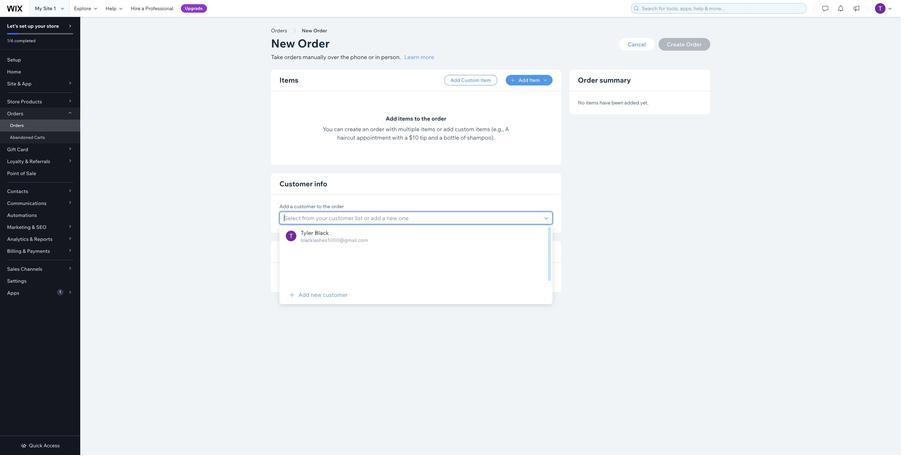 Task type: vqa. For each thing, say whether or not it's contained in the screenshot.
'the' to the left
yes



Task type: locate. For each thing, give the bounding box(es) containing it.
home
[[7, 69, 21, 75]]

& for loyalty
[[25, 158, 28, 165]]

orders up abandoned
[[10, 123, 24, 128]]

hire
[[131, 5, 140, 12]]

customer down customer info
[[294, 204, 316, 210]]

1 horizontal spatial and
[[429, 134, 438, 141]]

2 vertical spatial the
[[323, 204, 331, 210]]

multiple
[[398, 126, 420, 133]]

the down info
[[323, 204, 331, 210]]

& left reports at the left
[[30, 236, 33, 243]]

customer right the new
[[323, 292, 348, 299]]

order
[[432, 115, 447, 122], [370, 126, 385, 133], [332, 204, 344, 210]]

an
[[363, 126, 369, 133]]

a down customer
[[290, 204, 293, 210]]

and down blacklashes1000@gmail.com
[[315, 248, 328, 256]]

order up tyler black blacklashes1000@gmail.com
[[332, 204, 344, 210]]

with left multiple
[[386, 126, 397, 133]]

0 vertical spatial 1
[[54, 5, 56, 12]]

new order take orders manually over the phone or in person. learn more
[[271, 36, 435, 61]]

orders
[[285, 54, 302, 61]]

& left app
[[17, 81, 21, 87]]

to up multiple
[[415, 115, 420, 122]]

custom
[[455, 126, 475, 133]]

0 horizontal spatial to
[[317, 204, 322, 210]]

order up no
[[578, 76, 598, 85]]

add for items
[[386, 115, 397, 122]]

orders inside popup button
[[7, 111, 23, 117]]

orders inside button
[[271, 27, 287, 34]]

completed
[[14, 38, 36, 43]]

add item button
[[506, 75, 553, 86]]

order for new order take orders manually over the phone or in person. learn more
[[298, 36, 330, 50]]

1 horizontal spatial customer
[[323, 292, 348, 299]]

let's set up your store
[[7, 23, 59, 29]]

set
[[19, 23, 27, 29]]

a inside 'link'
[[142, 5, 144, 12]]

1 horizontal spatial order
[[370, 126, 385, 133]]

add
[[451, 77, 460, 83], [519, 77, 529, 83], [386, 115, 397, 122], [280, 204, 289, 210], [299, 292, 310, 299]]

2 — from the top
[[547, 281, 553, 288]]

1 vertical spatial customer
[[323, 292, 348, 299]]

0 vertical spatial of
[[461, 134, 466, 141]]

order for new order
[[314, 27, 327, 34]]

1 vertical spatial 1
[[59, 290, 61, 295]]

0 vertical spatial the
[[341, 54, 349, 61]]

add items to the order you can create an order with multiple items or add custom items (e.g., a haircut appointment with a $10 tip and a bottle of shampoo).
[[323, 115, 509, 141]]

add inside add items to the order you can create an order with multiple items or add custom items (e.g., a haircut appointment with a $10 tip and a bottle of shampoo).
[[386, 115, 397, 122]]

contacts
[[7, 188, 28, 195]]

apps
[[7, 290, 19, 297]]

0 horizontal spatial customer
[[294, 204, 316, 210]]

1 vertical spatial of
[[20, 170, 25, 177]]

0 vertical spatial customer
[[294, 204, 316, 210]]

order up add
[[432, 115, 447, 122]]

2 item from the left
[[530, 77, 540, 83]]

quick
[[29, 443, 43, 449]]

0 vertical spatial —
[[547, 268, 553, 275]]

sales
[[7, 266, 20, 273]]

marketing & seo button
[[0, 222, 80, 234]]

manually
[[303, 54, 327, 61]]

1 vertical spatial or
[[437, 126, 442, 133]]

or left add
[[437, 126, 442, 133]]

0 horizontal spatial or
[[369, 54, 374, 61]]

to down info
[[317, 204, 322, 210]]

add inside add new customer button
[[299, 292, 310, 299]]

new inside new order take orders manually over the phone or in person. learn more
[[271, 36, 295, 50]]

shipping
[[329, 248, 359, 256]]

0 vertical spatial orders
[[271, 27, 287, 34]]

point
[[7, 170, 19, 177]]

1 vertical spatial order
[[370, 126, 385, 133]]

site down home
[[7, 81, 16, 87]]

settings
[[7, 278, 27, 285]]

hire a professional link
[[127, 0, 178, 17]]

2 horizontal spatial the
[[422, 115, 431, 122]]

site right my
[[43, 5, 52, 12]]

0 horizontal spatial and
[[315, 248, 328, 256]]

add inside add item button
[[519, 77, 529, 83]]

order summary
[[578, 76, 631, 85]]

over
[[328, 54, 339, 61]]

item inside button
[[481, 77, 491, 83]]

of down custom
[[461, 134, 466, 141]]

1 vertical spatial site
[[7, 81, 16, 87]]

the up tip
[[422, 115, 431, 122]]

Search for tools, apps, help & more... field
[[640, 4, 805, 13]]

new down orders button
[[271, 36, 295, 50]]

the inside new order take orders manually over the phone or in person. learn more
[[341, 54, 349, 61]]

with down multiple
[[392, 134, 404, 141]]

1 horizontal spatial site
[[43, 5, 52, 12]]

item inside button
[[530, 77, 540, 83]]

1 vertical spatial the
[[422, 115, 431, 122]]

1/6 completed
[[7, 38, 36, 43]]

add a customer to the order
[[280, 204, 344, 210]]

order down new order button
[[298, 36, 330, 50]]

& left seo
[[32, 224, 35, 231]]

1 horizontal spatial to
[[415, 115, 420, 122]]

seo
[[36, 224, 47, 231]]

and right tip
[[429, 134, 438, 141]]

order
[[314, 27, 327, 34], [298, 36, 330, 50], [578, 76, 598, 85]]

the inside add items to the order you can create an order with multiple items or add custom items (e.g., a haircut appointment with a $10 tip and a bottle of shampoo).
[[422, 115, 431, 122]]

upgrade
[[185, 6, 203, 11]]

1 vertical spatial —
[[547, 281, 553, 288]]

site & app button
[[0, 78, 80, 90]]

1 horizontal spatial or
[[437, 126, 442, 133]]

1 horizontal spatial new
[[302, 27, 312, 34]]

1
[[54, 5, 56, 12], [59, 290, 61, 295]]

order up manually
[[314, 27, 327, 34]]

0 vertical spatial and
[[429, 134, 438, 141]]

1 vertical spatial order
[[298, 36, 330, 50]]

orders
[[271, 27, 287, 34], [7, 111, 23, 117], [10, 123, 24, 128]]

0 horizontal spatial new
[[271, 36, 295, 50]]

add inside add custom item button
[[451, 77, 460, 83]]

add for new
[[299, 292, 310, 299]]

new
[[302, 27, 312, 34], [271, 36, 295, 50]]

billing
[[7, 248, 22, 255]]

add new customer
[[299, 292, 348, 299]]

1 horizontal spatial item
[[530, 77, 540, 83]]

1 horizontal spatial 1
[[59, 290, 61, 295]]

0 horizontal spatial the
[[323, 204, 331, 210]]

add custom item button
[[444, 75, 498, 86]]

abandoned carts
[[10, 135, 45, 140]]

of
[[461, 134, 466, 141], [20, 170, 25, 177]]

order inside new order take orders manually over the phone or in person. learn more
[[298, 36, 330, 50]]

add for a
[[280, 204, 289, 210]]

explore
[[74, 5, 91, 12]]

new inside new order button
[[302, 27, 312, 34]]

add new customer button
[[288, 291, 348, 299]]

automations link
[[0, 210, 80, 222]]

custom
[[461, 77, 480, 83]]

0 vertical spatial new
[[302, 27, 312, 34]]

customer inside button
[[323, 292, 348, 299]]

order inside button
[[314, 27, 327, 34]]

orders down store
[[7, 111, 23, 117]]

customer for new
[[323, 292, 348, 299]]

sidebar element
[[0, 17, 80, 456]]

the right over
[[341, 54, 349, 61]]

store
[[7, 99, 20, 105]]

cancel
[[628, 41, 646, 48]]

2 vertical spatial order
[[332, 204, 344, 210]]

and inside add items to the order you can create an order with multiple items or add custom items (e.g., a haircut appointment with a $10 tip and a bottle of shampoo).
[[429, 134, 438, 141]]

& for site
[[17, 81, 21, 87]]

add for item
[[519, 77, 529, 83]]

discounts and shipping
[[280, 248, 359, 256]]

been
[[612, 100, 624, 106]]

haircut
[[337, 134, 356, 141]]

of inside add items to the order you can create an order with multiple items or add custom items (e.g., a haircut appointment with a $10 tip and a bottle of shampoo).
[[461, 134, 466, 141]]

a left bottle
[[440, 134, 443, 141]]

0 vertical spatial order
[[314, 27, 327, 34]]

0 horizontal spatial item
[[481, 77, 491, 83]]

order up 'appointment'
[[370, 126, 385, 133]]

create
[[345, 126, 361, 133]]

& right the billing
[[23, 248, 26, 255]]

1 down settings link
[[59, 290, 61, 295]]

1 horizontal spatial the
[[341, 54, 349, 61]]

or left in
[[369, 54, 374, 61]]

settings link
[[0, 275, 80, 287]]

cancel button
[[620, 38, 655, 51]]

a right hire
[[142, 5, 144, 12]]

new up manually
[[302, 27, 312, 34]]

1 vertical spatial orders
[[7, 111, 23, 117]]

1 vertical spatial and
[[315, 248, 328, 256]]

& inside popup button
[[17, 81, 21, 87]]

bottle
[[444, 134, 460, 141]]

orders up "take"
[[271, 27, 287, 34]]

to inside add items to the order you can create an order with multiple items or add custom items (e.g., a haircut appointment with a $10 tip and a bottle of shampoo).
[[415, 115, 420, 122]]

2 vertical spatial orders
[[10, 123, 24, 128]]

loyalty & referrals button
[[0, 156, 80, 168]]

tyler black blacklashes1000@gmail.com
[[301, 230, 368, 244]]

person.
[[381, 54, 401, 61]]

0 vertical spatial or
[[369, 54, 374, 61]]

blacklashes1000@gmail.com
[[301, 237, 368, 244]]

billing & payments button
[[0, 245, 80, 257]]

items up tip
[[421, 126, 436, 133]]

1 right my
[[54, 5, 56, 12]]

&
[[17, 81, 21, 87], [25, 158, 28, 165], [32, 224, 35, 231], [30, 236, 33, 243], [23, 248, 26, 255]]

billing & payments
[[7, 248, 50, 255]]

Select from your customer list or add a new one field
[[282, 212, 543, 224]]

no items have been added yet.
[[578, 100, 649, 106]]

orders button
[[268, 25, 291, 36]]

0 horizontal spatial of
[[20, 170, 25, 177]]

new
[[311, 292, 322, 299]]

customer
[[294, 204, 316, 210], [323, 292, 348, 299]]

items up multiple
[[398, 115, 413, 122]]

of left sale
[[20, 170, 25, 177]]

new order
[[302, 27, 327, 34]]

1 item from the left
[[481, 77, 491, 83]]

loyalty
[[7, 158, 24, 165]]

1 vertical spatial new
[[271, 36, 295, 50]]

& right loyalty
[[25, 158, 28, 165]]

phone
[[351, 54, 367, 61]]

0 vertical spatial to
[[415, 115, 420, 122]]

1 horizontal spatial of
[[461, 134, 466, 141]]

new for new order take orders manually over the phone or in person. learn more
[[271, 36, 295, 50]]

2 horizontal spatial order
[[432, 115, 447, 122]]

0 horizontal spatial site
[[7, 81, 16, 87]]



Task type: describe. For each thing, give the bounding box(es) containing it.
summary
[[600, 76, 631, 85]]

learn more link
[[405, 53, 435, 61]]

no
[[578, 100, 585, 106]]

communications
[[7, 200, 47, 207]]

you
[[323, 126, 333, 133]]

have
[[600, 100, 611, 106]]

upgrade button
[[181, 4, 207, 13]]

sale
[[26, 170, 36, 177]]

site & app
[[7, 81, 32, 87]]

abandoned
[[10, 135, 33, 140]]

my site 1
[[35, 5, 56, 12]]

site inside 'site & app' popup button
[[7, 81, 16, 87]]

orders for orders popup button
[[7, 111, 23, 117]]

learn
[[405, 54, 420, 61]]

add for custom
[[451, 77, 460, 83]]

in
[[375, 54, 380, 61]]

0 vertical spatial with
[[386, 126, 397, 133]]

1 vertical spatial to
[[317, 204, 322, 210]]

app
[[22, 81, 32, 87]]

sales channels
[[7, 266, 42, 273]]

items
[[280, 76, 299, 85]]

added
[[625, 100, 640, 106]]

add custom item
[[451, 77, 491, 83]]

gift
[[7, 147, 16, 153]]

orders link
[[0, 120, 80, 132]]

customer for a
[[294, 204, 316, 210]]

(e.g.,
[[492, 126, 504, 133]]

analytics & reports
[[7, 236, 53, 243]]

items right no
[[586, 100, 599, 106]]

0 horizontal spatial 1
[[54, 5, 56, 12]]

new order button
[[299, 25, 331, 36]]

help
[[106, 5, 116, 12]]

marketing & seo
[[7, 224, 47, 231]]

sales channels button
[[0, 263, 80, 275]]

analytics & reports button
[[0, 234, 80, 245]]

products
[[21, 99, 42, 105]]

carts
[[34, 135, 45, 140]]

appointment
[[357, 134, 391, 141]]

items up the shampoo).
[[476, 126, 490, 133]]

quick access
[[29, 443, 60, 449]]

tyler
[[301, 230, 314, 237]]

channels
[[21, 266, 42, 273]]

point of sale link
[[0, 168, 80, 180]]

orders for orders button
[[271, 27, 287, 34]]

store products button
[[0, 96, 80, 108]]

2 vertical spatial order
[[578, 76, 598, 85]]

a left $10
[[405, 134, 408, 141]]

gift card button
[[0, 144, 80, 156]]

store products
[[7, 99, 42, 105]]

abandoned carts link
[[0, 132, 80, 144]]

tip
[[420, 134, 427, 141]]

up
[[28, 23, 34, 29]]

automations
[[7, 212, 37, 219]]

orders for orders link
[[10, 123, 24, 128]]

more
[[421, 54, 435, 61]]

or inside new order take orders manually over the phone or in person. learn more
[[369, 54, 374, 61]]

discounts
[[280, 248, 313, 256]]

can
[[334, 126, 344, 133]]

access
[[44, 443, 60, 449]]

card
[[17, 147, 28, 153]]

help button
[[101, 0, 127, 17]]

orders button
[[0, 108, 80, 120]]

0 vertical spatial site
[[43, 5, 52, 12]]

shampoo).
[[467, 134, 495, 141]]

0 vertical spatial order
[[432, 115, 447, 122]]

1/6
[[7, 38, 13, 43]]

new for new order
[[302, 27, 312, 34]]

of inside 'sidebar' element
[[20, 170, 25, 177]]

take
[[271, 54, 283, 61]]

& for analytics
[[30, 236, 33, 243]]

1 vertical spatial with
[[392, 134, 404, 141]]

payments
[[27, 248, 50, 255]]

or inside add items to the order you can create an order with multiple items or add custom items (e.g., a haircut appointment with a $10 tip and a bottle of shampoo).
[[437, 126, 442, 133]]

home link
[[0, 66, 80, 78]]

0 horizontal spatial order
[[332, 204, 344, 210]]

marketing
[[7, 224, 31, 231]]

1 inside 'sidebar' element
[[59, 290, 61, 295]]

tyler black image
[[286, 231, 297, 242]]

info
[[314, 180, 327, 188]]

& for marketing
[[32, 224, 35, 231]]

professional
[[145, 5, 173, 12]]

add
[[444, 126, 454, 133]]

store
[[47, 23, 59, 29]]

setup link
[[0, 54, 80, 66]]

hire a professional
[[131, 5, 173, 12]]

customer
[[280, 180, 313, 188]]

a
[[505, 126, 509, 133]]

& for billing
[[23, 248, 26, 255]]

1 — from the top
[[547, 268, 553, 275]]

contacts button
[[0, 186, 80, 198]]

gift card
[[7, 147, 28, 153]]



